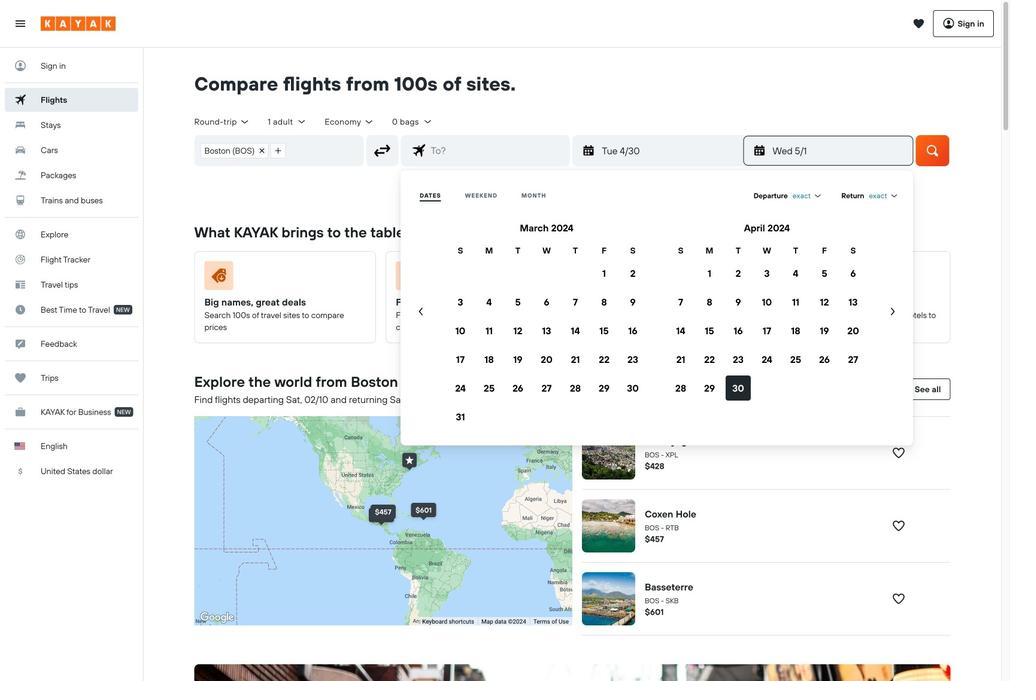 Task type: vqa. For each thing, say whether or not it's contained in the screenshot.
first list item from the right
yes



Task type: locate. For each thing, give the bounding box(es) containing it.
google image
[[197, 611, 237, 626]]

coxen hole image
[[582, 500, 635, 553]]

comayagua image
[[582, 427, 635, 480]]

list item right remove 'icon'
[[270, 143, 286, 159]]

0 horizontal spatial list item
[[200, 143, 268, 159]]

1 list item from the left
[[200, 143, 268, 159]]

united states (english) image
[[14, 443, 25, 450]]

tuesday april 30th element
[[602, 144, 735, 158]]

None field
[[793, 191, 822, 200], [869, 191, 899, 200], [793, 191, 822, 200], [869, 191, 899, 200]]

map region
[[71, 396, 684, 682]]

basseterre image
[[582, 573, 635, 626]]

list item
[[200, 143, 268, 159], [270, 143, 286, 159]]

list item down trip type round-trip field
[[200, 143, 268, 159]]

figure
[[204, 262, 361, 295], [396, 262, 553, 295], [587, 262, 744, 295], [779, 262, 936, 295]]

Month radio
[[521, 192, 546, 199]]

Cabin type Economy field
[[325, 116, 374, 127]]

wednesday may 1st element
[[773, 144, 906, 158]]

end date calendar input use left and right arrow keys to change day. use up and down arrow keys to change week. tab
[[405, 221, 908, 432]]

Flight origin input text field
[[291, 136, 363, 166]]

list
[[195, 136, 291, 166]]

1 figure from the left
[[204, 262, 361, 295]]

Dates radio
[[420, 192, 441, 199]]

menu
[[405, 185, 908, 432]]

1 horizontal spatial list item
[[270, 143, 286, 159]]

swap departure airport and destination airport image
[[371, 139, 394, 162]]



Task type: describe. For each thing, give the bounding box(es) containing it.
navigation menu image
[[14, 18, 26, 30]]

4 figure from the left
[[779, 262, 936, 295]]

2 figure from the left
[[396, 262, 553, 295]]

2 list item from the left
[[270, 143, 286, 159]]

Weekend radio
[[465, 192, 497, 199]]

Flight destination input text field
[[426, 136, 570, 166]]

remove image
[[259, 148, 265, 154]]

Trip type Round-trip field
[[194, 116, 250, 127]]

3 figure from the left
[[587, 262, 744, 295]]



